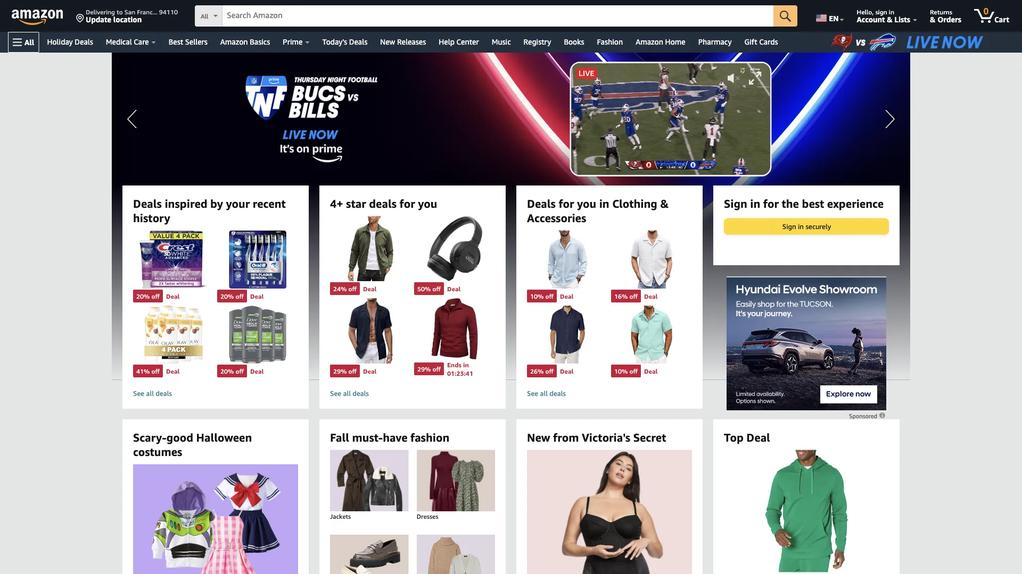 Task type: locate. For each thing, give the bounding box(es) containing it.
1 horizontal spatial all
[[201, 13, 208, 20]]

deals down 41% off
[[156, 390, 172, 398]]

amazon left home
[[636, 38, 663, 46]]

off right 26%
[[545, 368, 554, 375]]

victoria's secret model is wearing a black lace bodysuit shown against a hot pink background. image
[[509, 451, 710, 575]]

3 see from the left
[[527, 390, 538, 398]]

0 horizontal spatial new
[[380, 38, 395, 46]]

you up jbl tune 510bt: wireless on-ear headphones with purebass sound - black image
[[418, 197, 437, 210]]

0 horizontal spatial 29% off
[[333, 368, 357, 375]]

0 vertical spatial sign
[[724, 197, 747, 210]]

0 horizontal spatial 10%
[[530, 293, 544, 300]]

for right the star
[[400, 197, 415, 210]]

deals for you in clothing & accessories
[[527, 197, 669, 225]]

0 horizontal spatial all
[[24, 38, 34, 47]]

&
[[887, 15, 893, 24], [930, 15, 936, 24], [660, 197, 669, 210]]

deals right the star
[[369, 197, 397, 210]]

1 horizontal spatial all
[[343, 390, 351, 398]]

see for deals inspired by your recent history
[[133, 390, 144, 398]]

29% off for coofandy mens casual shirts short sleeve linen casual button down shirts for men fashion summer beach shirt regular fit navy blue - xxl image
[[333, 368, 357, 375]]

amazon left basics
[[220, 38, 248, 46]]

secret
[[633, 431, 666, 445]]

gift cards
[[745, 38, 778, 46]]

scary-good halloween costumes
[[133, 431, 252, 459]]

fall must-have fashion
[[330, 431, 450, 445]]

in for sign in securely
[[798, 222, 804, 231]]

best
[[169, 38, 183, 46]]

jackets
[[330, 513, 351, 521]]

to
[[117, 8, 123, 15]]

see down 26%
[[527, 390, 538, 398]]

prime video web player element
[[571, 63, 770, 175]]

41% off
[[136, 368, 160, 375]]

fall
[[330, 431, 349, 445]]

1 see all deals from the left
[[133, 390, 172, 398]]

experience
[[827, 197, 884, 210]]

0 vertical spatial all
[[201, 13, 208, 20]]

see for deals for you in clothing & accessories
[[527, 390, 538, 398]]

1 horizontal spatial amazon
[[636, 38, 663, 46]]

prime link
[[276, 35, 316, 50]]

oral-b crossaction all in one soft toothbrushes, deep plaque removal, 6 count image
[[217, 231, 298, 289]]

29% left ends
[[417, 366, 431, 373]]

off for coofandy mens casual linen shirt short sleeve button down shirt summer beach hawaiian shirts light green image
[[630, 368, 638, 375]]

1 vertical spatial 10% off
[[614, 368, 638, 375]]

20% off for crest 3d white toothpaste, advanced luminous mint, teeth whitening toothpaste, 3.7 oz (pack of 4) image
[[136, 293, 160, 300]]

& inside returns & orders
[[930, 15, 936, 24]]

coofandy men's short sleeve button up shirts lightweight cotton waffle knit t shirts white image
[[611, 231, 692, 289]]

deal right 16% off
[[644, 293, 658, 300]]

10% off down coofandy linen shirt for men blue casual long sleeve beach shirts lightweight summer button down shirt image
[[530, 293, 554, 300]]

you
[[418, 197, 437, 210], [577, 197, 596, 210]]

sign
[[875, 8, 887, 15]]

1 horizontal spatial see all deals
[[330, 390, 369, 398]]

20% off down crest 3d white toothpaste, advanced luminous mint, teeth whitening toothpaste, 3.7 oz (pack of 4) image
[[136, 293, 160, 300]]

deal for coofandy men's short sleeve button up shirts lightweight cotton waffle knit t shirts white image
[[644, 293, 658, 300]]

star
[[346, 197, 366, 210]]

deals
[[75, 38, 93, 46], [349, 38, 367, 46], [133, 197, 162, 210], [527, 197, 556, 210]]

deal right the top
[[747, 431, 770, 445]]

94110
[[159, 8, 178, 15]]

deal down oral-b crossaction all in one soft toothbrushes, deep plaque removal, 6 count "image"
[[250, 293, 264, 300]]

deals for 4+ star deals for you
[[353, 390, 369, 398]]

off for coofandy men's short sleeve button up shirts lightweight cotton waffle knit t shirts white image
[[630, 293, 638, 300]]

None submit
[[774, 5, 798, 27]]

2 horizontal spatial &
[[930, 15, 936, 24]]

crest 3d white toothpaste, advanced luminous mint, teeth whitening toothpaste, 3.7 oz (pack of 4) image
[[133, 231, 214, 289]]

10% down coofandy mens casual linen shirt short sleeve button down shirt summer beach hawaiian shirts light green image
[[614, 368, 628, 375]]

see all deals link up halloween
[[133, 390, 298, 399]]

1 see all deals link from the left
[[133, 390, 298, 399]]

hello, sign in
[[857, 8, 894, 15]]

2 you from the left
[[577, 197, 596, 210]]

3 all from the left
[[540, 390, 548, 398]]

care
[[134, 38, 149, 46]]

off down coofandy mens casual shirts short sleeve linen casual button down shirts for men fashion summer beach shirt regular fit navy blue - xxl image
[[348, 368, 357, 375]]

off right 16%
[[630, 293, 638, 300]]

20% down dove men+care body wash extra fresh for men's skin care body wash effectively washes away bacteria while nourishing your skin, 18 fl oz (pack of 4) image
[[220, 368, 234, 375]]

2 for from the left
[[559, 197, 574, 210]]

amazon for amazon basics
[[220, 38, 248, 46]]

sign in securely
[[782, 222, 831, 231]]

0 vertical spatial 10%
[[530, 293, 544, 300]]

50%
[[417, 285, 431, 293]]

see all deals down 41% off
[[133, 390, 172, 398]]

off down coofandy mens casual linen shirt short sleeve button down shirt summer beach hawaiian shirts light green image
[[630, 368, 638, 375]]

cards
[[759, 38, 778, 46]]

see up fall at the bottom of page
[[330, 390, 341, 398]]

dresses image
[[406, 451, 505, 512]]

sweaters image
[[406, 536, 505, 575]]

for left the
[[763, 197, 779, 210]]

29% off
[[417, 366, 441, 373], [333, 368, 357, 375]]

deal down coofandy linen shirt for men blue casual long sleeve beach shirts lightweight summer button down shirt image
[[560, 293, 574, 300]]

0 horizontal spatial you
[[418, 197, 437, 210]]

new inside navigation navigation
[[380, 38, 395, 46]]

2 amazon from the left
[[636, 38, 663, 46]]

new releases link
[[374, 35, 432, 50]]

all for 4+ star deals for you
[[343, 390, 351, 398]]

& right clothing
[[660, 197, 669, 210]]

you up accessories
[[577, 197, 596, 210]]

0 horizontal spatial sign
[[724, 197, 747, 210]]

0 horizontal spatial see
[[133, 390, 144, 398]]

off for coofandy men's casual pullover sweatshirt polo collar sweater napping inside red 'image'
[[433, 366, 441, 373]]

in inside navigation navigation
[[889, 8, 894, 15]]

new left from
[[527, 431, 550, 445]]

10% down coofandy linen shirt for men blue casual long sleeve beach shirts lightweight summer button down shirt image
[[530, 293, 544, 300]]

deals down 26% off
[[550, 390, 566, 398]]

shoes image
[[320, 536, 419, 575]]

20% down crest 3d white toothpaste, advanced luminous mint, teeth whitening toothpaste, 3.7 oz (pack of 4) image
[[136, 293, 150, 300]]

deal down crest 3d white toothpaste, advanced luminous mint, teeth whitening toothpaste, 3.7 oz (pack of 4) image
[[166, 293, 180, 300]]

0 vertical spatial 10% off
[[530, 293, 554, 300]]

all up fall at the bottom of page
[[343, 390, 351, 398]]

sponsored
[[849, 413, 879, 420]]

off for oral-b crossaction all in one soft toothbrushes, deep plaque removal, 6 count "image"
[[236, 293, 244, 300]]

new for new from victoria's secret
[[527, 431, 550, 445]]

see all deals link up have
[[330, 390, 495, 399]]

deal for coofandy men's shirt jacket summer lightweight varsity jacket casual bomber coats image
[[363, 285, 377, 293]]

& left lists
[[887, 15, 893, 24]]

have
[[383, 431, 408, 445]]

26% off
[[530, 368, 554, 375]]

deals inside "link"
[[349, 38, 367, 46]]

1 all from the left
[[146, 390, 154, 398]]

10% off for coofandy linen shirt for men blue casual long sleeve beach shirts lightweight summer button down shirt image
[[530, 293, 554, 300]]

0 horizontal spatial &
[[660, 197, 669, 210]]

20% off for dove men+care body wash extra fresh for men's skin care body wash effectively washes away bacteria while nourishing your skin, 18 fl oz (pack of 4) image
[[220, 368, 244, 375]]

1 vertical spatial sign
[[782, 222, 796, 231]]

1 see from the left
[[133, 390, 144, 398]]

see all deals link up victoria's
[[527, 390, 692, 399]]

deals up must- at the left
[[353, 390, 369, 398]]

20% off down oral-b crossaction all in one soft toothbrushes, deep plaque removal, 6 count "image"
[[220, 293, 244, 300]]

off down dove men+care body wash extra fresh for men's skin care body wash effectively washes away bacteria while nourishing your skin, 18 fl oz (pack of 4) image
[[236, 368, 244, 375]]

see all deals link
[[133, 390, 298, 399], [330, 390, 495, 399], [527, 390, 692, 399]]

all button
[[8, 32, 39, 53]]

2 horizontal spatial see all deals
[[527, 390, 566, 398]]

3 see all deals link from the left
[[527, 390, 692, 399]]

in left clothing
[[599, 197, 609, 210]]

off for jbl tune 510bt: wireless on-ear headphones with purebass sound - black image
[[433, 285, 441, 293]]

1 vertical spatial new
[[527, 431, 550, 445]]

all for deals for you in clothing & accessories
[[540, 390, 548, 398]]

deal right 50% off
[[447, 285, 461, 293]]

29%
[[417, 366, 431, 373], [333, 368, 347, 375]]

costumes
[[133, 446, 182, 459]]

1 you from the left
[[418, 197, 437, 210]]

deal right 26% off
[[560, 368, 574, 375]]

see all deals up fall at the bottom of page
[[330, 390, 369, 398]]

20% off down dove men+care body wash extra fresh for men's skin care body wash effectively washes away bacteria while nourishing your skin, 18 fl oz (pack of 4) image
[[220, 368, 244, 375]]

2 see from the left
[[330, 390, 341, 398]]

pharmacy link
[[692, 35, 738, 50]]

all down 26% off
[[540, 390, 548, 398]]

jackets link
[[320, 451, 419, 531]]

20%
[[136, 293, 150, 300], [220, 293, 234, 300], [220, 368, 234, 375]]

0
[[984, 6, 989, 16]]

must-
[[352, 431, 383, 445]]

off right 24%
[[348, 285, 357, 293]]

& for returns
[[930, 15, 936, 24]]

10% off
[[530, 293, 554, 300], [614, 368, 638, 375]]

2 horizontal spatial see
[[527, 390, 538, 398]]

off down coofandy linen shirt for men blue casual long sleeve beach shirts lightweight summer button down shirt image
[[545, 293, 554, 300]]

0 horizontal spatial 10% off
[[530, 293, 554, 300]]

sign in securely link
[[725, 219, 889, 234]]

1 horizontal spatial see
[[330, 390, 341, 398]]

off down oral-b crossaction all in one soft toothbrushes, deep plaque removal, 6 count "image"
[[236, 293, 244, 300]]

new from victoria's secret
[[527, 431, 666, 445]]

2 see all deals link from the left
[[330, 390, 495, 399]]

0 horizontal spatial for
[[400, 197, 415, 210]]

gift
[[745, 38, 757, 46]]

29% off left ends
[[417, 366, 441, 373]]

off down crest 3d white toothpaste, advanced luminous mint, teeth whitening toothpaste, 3.7 oz (pack of 4) image
[[151, 293, 160, 300]]

new left releases
[[380, 38, 395, 46]]

see down 41%
[[133, 390, 144, 398]]

sign
[[724, 197, 747, 210], [782, 222, 796, 231]]

10% for coofandy linen shirt for men blue casual long sleeve beach shirts lightweight summer button down shirt image
[[530, 293, 544, 300]]

none submit inside the all search box
[[774, 5, 798, 27]]

2 horizontal spatial for
[[763, 197, 779, 210]]

see all deals for deals for you in clothing & accessories
[[527, 390, 566, 398]]

10% off down coofandy mens casual linen shirt short sleeve button down shirt summer beach hawaiian shirts light green image
[[614, 368, 638, 375]]

deals for deals inspired by your recent history
[[156, 390, 172, 398]]

deals right today's
[[349, 38, 367, 46]]

new for new releases
[[380, 38, 395, 46]]

1 vertical spatial 10%
[[614, 368, 628, 375]]

your
[[226, 197, 250, 210]]

0 horizontal spatial see all deals
[[133, 390, 172, 398]]

from
[[553, 431, 579, 445]]

20% down oral-b crossaction all in one soft toothbrushes, deep plaque removal, 6 count "image"
[[220, 293, 234, 300]]

orders
[[938, 15, 962, 24]]

Search Amazon text field
[[223, 6, 774, 26]]

off for crest 3d white toothpaste, advanced luminous mint, teeth whitening toothpaste, 3.7 oz (pack of 4) image
[[151, 293, 160, 300]]

1 horizontal spatial see all deals link
[[330, 390, 495, 399]]

0 horizontal spatial amazon
[[220, 38, 248, 46]]

2 horizontal spatial see all deals link
[[527, 390, 692, 399]]

all inside search box
[[201, 13, 208, 20]]

& for account
[[887, 15, 893, 24]]

2 all from the left
[[343, 390, 351, 398]]

all down 41% off
[[146, 390, 154, 398]]

deal right 41% off
[[166, 368, 180, 375]]

main content
[[0, 53, 1022, 575]]

1 amazon from the left
[[220, 38, 248, 46]]

1 horizontal spatial 10% off
[[614, 368, 638, 375]]

0 vertical spatial new
[[380, 38, 395, 46]]

4+
[[330, 197, 343, 210]]

in for ends in 01:23:41
[[463, 361, 469, 369]]

san
[[125, 8, 135, 15]]

amazon for amazon home
[[636, 38, 663, 46]]

29% down coofandy mens casual shirts short sleeve linen casual button down shirts for men fashion summer beach shirt regular fit navy blue - xxl image
[[333, 368, 347, 375]]

off right 41%
[[151, 368, 160, 375]]

1 horizontal spatial &
[[887, 15, 893, 24]]

scary-good halloween costumes image
[[124, 465, 307, 575]]

& left orders
[[930, 15, 936, 24]]

1 vertical spatial all
[[24, 38, 34, 47]]

sign in for the best experience
[[724, 197, 884, 210]]

0 horizontal spatial all
[[146, 390, 154, 398]]

all up sellers
[[201, 13, 208, 20]]

in inside the ends in 01:23:41
[[463, 361, 469, 369]]

see all deals link for 4+ star deals for you
[[330, 390, 495, 399]]

leave feedback on sponsored ad element
[[849, 413, 886, 420]]

deals
[[369, 197, 397, 210], [156, 390, 172, 398], [353, 390, 369, 398], [550, 390, 566, 398]]

off for coofandy mens casual shirts short sleeve linen casual button down shirts for men fashion summer beach shirt regular fit navy blue - xxl image
[[348, 368, 357, 375]]

2 horizontal spatial all
[[540, 390, 548, 398]]

deal down coofandy mens casual shirts short sleeve linen casual button down shirts for men fashion summer beach shirt regular fit navy blue - xxl image
[[363, 368, 377, 375]]

1 horizontal spatial for
[[559, 197, 574, 210]]

0 horizontal spatial see all deals link
[[133, 390, 298, 399]]

best sellers
[[169, 38, 208, 46]]

off left ends
[[433, 366, 441, 373]]

29% for coofandy mens casual shirts short sleeve linen casual button down shirts for men fashion summer beach shirt regular fit navy blue - xxl image
[[333, 368, 347, 375]]

1 horizontal spatial you
[[577, 197, 596, 210]]

off
[[348, 285, 357, 293], [433, 285, 441, 293], [151, 293, 160, 300], [236, 293, 244, 300], [545, 293, 554, 300], [630, 293, 638, 300], [433, 366, 441, 373], [151, 368, 160, 375], [236, 368, 244, 375], [348, 368, 357, 375], [545, 368, 554, 375], [630, 368, 638, 375]]

2 see all deals from the left
[[330, 390, 369, 398]]

1 horizontal spatial 29%
[[417, 366, 431, 373]]

best sellers link
[[162, 35, 214, 50]]

help center link
[[432, 35, 485, 50]]

deal down coofandy mens casual linen shirt short sleeve button down shirt summer beach hawaiian shirts light green image
[[644, 368, 658, 375]]

20% for dove men+care body wash extra fresh for men's skin care body wash effectively washes away bacteria while nourishing your skin, 18 fl oz (pack of 4) image
[[220, 368, 234, 375]]

10%
[[530, 293, 544, 300], [614, 368, 628, 375]]

dresses
[[417, 513, 439, 521]]

3 see all deals from the left
[[527, 390, 566, 398]]

deal
[[363, 285, 377, 293], [447, 285, 461, 293], [166, 293, 180, 300], [250, 293, 264, 300], [560, 293, 574, 300], [644, 293, 658, 300], [166, 368, 180, 375], [250, 368, 264, 375], [363, 368, 377, 375], [560, 368, 574, 375], [644, 368, 658, 375], [747, 431, 770, 445]]

in
[[889, 8, 894, 15], [599, 197, 609, 210], [750, 197, 760, 210], [798, 222, 804, 231], [463, 361, 469, 369]]

amazon basics
[[220, 38, 270, 46]]

1 horizontal spatial 10%
[[614, 368, 628, 375]]

for
[[400, 197, 415, 210], [559, 197, 574, 210], [763, 197, 779, 210]]

deals inside deals for you in clothing & accessories
[[527, 197, 556, 210]]

registry
[[524, 38, 551, 46]]

bucs vs. bills now image
[[809, 32, 1022, 53]]

returns & orders
[[930, 8, 962, 24]]

top deal
[[724, 431, 770, 445]]

0 horizontal spatial 29%
[[333, 368, 347, 375]]

deals up accessories
[[527, 197, 556, 210]]

jbl tune 510bt: wireless on-ear headphones with purebass sound - black image
[[414, 216, 495, 282]]

1 horizontal spatial 29% off
[[417, 366, 441, 373]]

deal right 24% off
[[363, 285, 377, 293]]

top
[[724, 431, 744, 445]]

deal for dove men+care body wash extra fresh for men's skin care body wash effectively washes away bacteria while nourishing your skin, 18 fl oz (pack of 4) image
[[250, 368, 264, 375]]

in up 01:23:41 in the bottom of the page
[[463, 361, 469, 369]]

deal down dove men+care body wash extra fresh for men's skin care body wash effectively washes away bacteria while nourishing your skin, 18 fl oz (pack of 4) image
[[250, 368, 264, 375]]

deals for deals for you in clothing & accessories
[[550, 390, 566, 398]]

recent
[[253, 197, 286, 210]]

see all deals down 26% off
[[527, 390, 566, 398]]

deal for coofandy mens linen wedding shirt guayabera short-sleeve lightweight tee shirts image
[[560, 368, 574, 375]]

for up accessories
[[559, 197, 574, 210]]

29% off down coofandy mens casual shirts short sleeve linen casual button down shirts for men fashion summer beach shirt regular fit navy blue - xxl image
[[333, 368, 357, 375]]

in left the
[[750, 197, 760, 210]]

deals up history
[[133, 197, 162, 210]]

1 horizontal spatial sign
[[782, 222, 796, 231]]

for inside deals for you in clothing & accessories
[[559, 197, 574, 210]]

prime video web player element
[[571, 63, 770, 175]]

good
[[166, 431, 193, 445]]

off right 50%
[[433, 285, 441, 293]]

holiday
[[47, 38, 73, 46]]

in right sign
[[889, 8, 894, 15]]

all down amazon image
[[24, 38, 34, 47]]

in left securely
[[798, 222, 804, 231]]

1 horizontal spatial new
[[527, 431, 550, 445]]



Task type: describe. For each thing, give the bounding box(es) containing it.
off for olay ultra rich moisture body wash with shea butter, 22oz (pack of 4) image
[[151, 368, 160, 375]]

deals right the holiday
[[75, 38, 93, 46]]

off for coofandy mens linen wedding shirt guayabera short-sleeve lightweight tee shirts image
[[545, 368, 554, 375]]

& inside deals for you in clothing & accessories
[[660, 197, 669, 210]]

deal for coofandy mens casual linen shirt short sleeve button down shirt summer beach hawaiian shirts light green image
[[644, 368, 658, 375]]

today's
[[322, 38, 347, 46]]

deals inspired by your recent history
[[133, 197, 286, 225]]

all inside button
[[24, 38, 34, 47]]

10% for coofandy mens casual linen shirt short sleeve button down shirt summer beach hawaiian shirts light green image
[[614, 368, 628, 375]]

history
[[133, 212, 170, 225]]

basics
[[250, 38, 270, 46]]

deal for oral-b crossaction all in one soft toothbrushes, deep plaque removal, 6 count "image"
[[250, 293, 264, 300]]

see for 4+ star deals for you
[[330, 390, 341, 398]]

registry link
[[517, 35, 558, 50]]

see all deals for deals inspired by your recent history
[[133, 390, 172, 398]]

new releases
[[380, 38, 426, 46]]

16%
[[614, 293, 628, 300]]

off for dove men+care body wash extra fresh for men's skin care body wash effectively washes away bacteria while nourishing your skin, 18 fl oz (pack of 4) image
[[236, 368, 244, 375]]

coofandy men's shirt jacket summer lightweight varsity jacket casual bomber coats image
[[330, 216, 411, 282]]

deals inside deals inspired by your recent history
[[133, 197, 162, 210]]

victoria's
[[582, 431, 630, 445]]

deal for coofandy mens casual shirts short sleeve linen casual button down shirts for men fashion summer beach shirt regular fit navy blue - xxl image
[[363, 368, 377, 375]]

16% off
[[614, 293, 638, 300]]

see all deals link for deals for you in clothing & accessories
[[527, 390, 692, 399]]

coofandy men's casual pullover sweatshirt polo collar sweater napping inside red image
[[414, 299, 495, 360]]

deal for coofandy linen shirt for men blue casual long sleeve beach shirts lightweight summer button down shirt image
[[560, 293, 574, 300]]

amazon essentials men's apparel image
[[765, 451, 848, 573]]

50% off
[[417, 285, 441, 293]]

prime
[[283, 38, 303, 46]]

amazon basics link
[[214, 35, 276, 50]]

account & lists
[[857, 15, 910, 24]]

olay ultra rich moisture body wash with shea butter, 22oz (pack of 4) image
[[133, 306, 214, 364]]

fashion
[[410, 431, 450, 445]]

books link
[[558, 35, 591, 50]]

en
[[829, 14, 839, 23]]

lists
[[895, 15, 910, 24]]

all for deals inspired by your recent history
[[146, 390, 154, 398]]

holiday deals link
[[41, 35, 99, 50]]

10% off for coofandy mens casual linen shirt short sleeve button down shirt summer beach hawaiian shirts light green image
[[614, 368, 638, 375]]

you inside deals for you in clothing & accessories
[[577, 197, 596, 210]]

accessories
[[527, 212, 586, 225]]

ends in 01:23:41
[[447, 361, 473, 377]]

update
[[86, 15, 111, 24]]

live
[[579, 69, 594, 78]]

center
[[457, 38, 479, 46]]

books
[[564, 38, 584, 46]]

ends
[[447, 361, 462, 369]]

fashion link
[[591, 35, 629, 50]]

by
[[210, 197, 223, 210]]

hello,
[[857, 8, 874, 15]]

help center
[[439, 38, 479, 46]]

today's deals
[[322, 38, 367, 46]]

off for coofandy linen shirt for men blue casual long sleeve beach shirts lightweight summer button down shirt image
[[545, 293, 554, 300]]

in for sign in for the best experience
[[750, 197, 760, 210]]

delivering to san franc... 94110 update location
[[86, 8, 178, 24]]

26%
[[530, 368, 544, 375]]

releases
[[397, 38, 426, 46]]

fashion
[[597, 38, 623, 46]]

see all deals for 4+ star deals for you
[[330, 390, 369, 398]]

music
[[492, 38, 511, 46]]

amazon home
[[636, 38, 686, 46]]

gift cards link
[[738, 35, 791, 50]]

en link
[[810, 3, 849, 29]]

29% off for coofandy men's casual pullover sweatshirt polo collar sweater napping inside red 'image'
[[417, 366, 441, 373]]

coofandy mens casual linen shirt short sleeve button down shirt summer beach hawaiian shirts light green image
[[611, 306, 692, 364]]

coofandy linen shirt for men blue casual long sleeve beach shirts lightweight summer button down shirt image
[[527, 231, 608, 289]]

in inside deals for you in clothing & accessories
[[599, 197, 609, 210]]

deal for olay ultra rich moisture body wash with shea butter, 22oz (pack of 4) image
[[166, 368, 180, 375]]

location
[[113, 15, 142, 24]]

delivering
[[86, 8, 115, 15]]

home
[[665, 38, 686, 46]]

music link
[[485, 35, 517, 50]]

medical care
[[106, 38, 149, 46]]

halloween
[[196, 431, 252, 445]]

coofandy mens casual shirts short sleeve linen casual button down shirts for men fashion summer beach shirt regular fit navy blue - xxl image
[[330, 299, 411, 364]]

see all deals link for deals inspired by your recent history
[[133, 390, 298, 399]]

main content containing deals inspired by your recent history
[[0, 53, 1022, 575]]

24%
[[333, 285, 347, 293]]

deal for jbl tune 510bt: wireless on-ear headphones with purebass sound - black image
[[447, 285, 461, 293]]

All search field
[[195, 5, 798, 28]]

3 for from the left
[[763, 197, 779, 210]]

amazon home link
[[629, 35, 692, 50]]

navigation navigation
[[0, 0, 1022, 53]]

inspired
[[165, 197, 207, 210]]

today's deals link
[[316, 35, 374, 50]]

jackets image
[[320, 451, 419, 512]]

4+ star deals for you
[[330, 197, 437, 210]]

sellers
[[185, 38, 208, 46]]

dresses link
[[406, 451, 505, 531]]

dove men+care body wash extra fresh for men's skin care body wash effectively washes away bacteria while nourishing your skin, 18 fl oz (pack of 4) image
[[217, 306, 298, 364]]

29% for coofandy men's casual pullover sweatshirt polo collar sweater napping inside red 'image'
[[417, 366, 431, 373]]

off for coofandy men's shirt jacket summer lightweight varsity jacket casual bomber coats image
[[348, 285, 357, 293]]

best
[[802, 197, 824, 210]]

returns
[[930, 8, 952, 15]]

un mute image
[[728, 74, 740, 83]]

1 for from the left
[[400, 197, 415, 210]]

clothing
[[612, 197, 657, 210]]

pharmacy
[[698, 38, 732, 46]]

20% for crest 3d white toothpaste, advanced luminous mint, teeth whitening toothpaste, 3.7 oz (pack of 4) image
[[136, 293, 150, 300]]

help
[[439, 38, 455, 46]]

sign for sign in for the best experience
[[724, 197, 747, 210]]

24% off
[[333, 285, 357, 293]]

scary-
[[133, 431, 166, 445]]

amazon image
[[12, 10, 63, 26]]

20% off for oral-b crossaction all in one soft toothbrushes, deep plaque removal, 6 count "image"
[[220, 293, 244, 300]]

web player element
[[571, 63, 770, 175]]

sign for sign in securely
[[782, 222, 796, 231]]

sponsored link
[[849, 412, 886, 422]]

franc...
[[137, 8, 157, 15]]

the
[[782, 197, 799, 210]]

coofandy mens linen wedding shirt guayabera short-sleeve lightweight tee shirts image
[[527, 306, 608, 364]]

expand player image
[[749, 72, 762, 85]]

securely
[[806, 222, 831, 231]]

cart
[[995, 15, 1009, 24]]

deal for crest 3d white toothpaste, advanced luminous mint, teeth whitening toothpaste, 3.7 oz (pack of 4) image
[[166, 293, 180, 300]]

20% for oral-b crossaction all in one soft toothbrushes, deep plaque removal, 6 count "image"
[[220, 293, 234, 300]]



Task type: vqa. For each thing, say whether or not it's contained in the screenshot.
the New Releases link
yes



